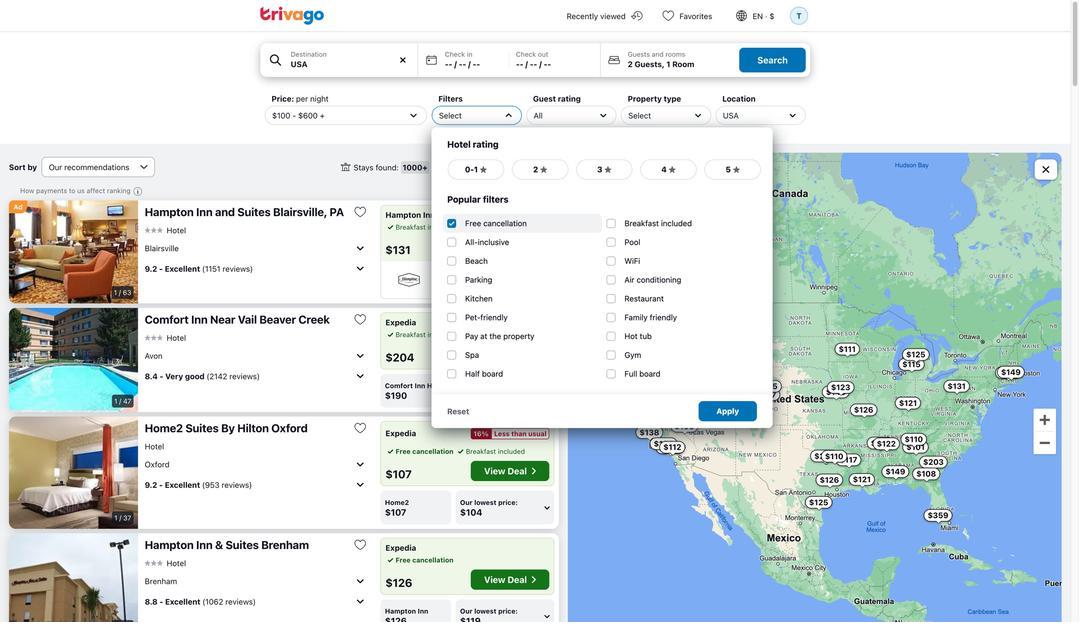 Task type: vqa. For each thing, say whether or not it's contained in the screenshot.
the right $190
yes



Task type: locate. For each thing, give the bounding box(es) containing it.
check for check in -- / -- / --
[[445, 50, 465, 58]]

0 horizontal spatial brenham
[[145, 577, 177, 586]]

friendly for family friendly
[[650, 313, 677, 322]]

friendly down kitchen
[[481, 313, 508, 322]]

brenham inside button
[[145, 577, 177, 586]]

2 price: from the top
[[499, 499, 518, 506]]

oxford up 9.2 - excellent (953 reviews)
[[145, 460, 170, 469]]

view deal button up our lowest price: button
[[471, 570, 550, 590]]

sort
[[9, 162, 26, 172]]

1 vertical spatial $111 button
[[623, 363, 647, 375]]

1 vertical spatial $125 button
[[806, 496, 833, 509]]

the down pet-friendly at left
[[490, 332, 502, 341]]

ranking
[[107, 187, 131, 195]]

out
[[538, 50, 549, 58]]

$117 button
[[836, 454, 862, 466]]

excellent left (1151
[[165, 264, 200, 273]]

1 friendly from the left
[[481, 313, 508, 322]]

3 our from the top
[[460, 607, 473, 615]]

expect up 'kitchen' checkbox
[[440, 284, 461, 291]]

kitchen
[[466, 294, 493, 303]]

free cancellation button down reset
[[386, 446, 454, 457]]

$111
[[839, 344, 856, 354], [626, 364, 643, 373]]

0 vertical spatial pay at the property
[[467, 223, 528, 231]]

property
[[501, 223, 528, 231], [504, 332, 535, 341]]

$104 inside our lowest price: $104
[[460, 507, 483, 518]]

1 vertical spatial deal
[[508, 466, 527, 476]]

$126 up hampton inn button
[[386, 576, 413, 589]]

$110 for $110 $359
[[905, 435, 924, 444]]

1 vertical spatial view deal
[[484, 466, 527, 476]]

2 inside 2 button
[[534, 165, 539, 174]]

and up "guests,"
[[652, 50, 664, 58]]

1 down rooms
[[667, 60, 671, 69]]

1 vertical spatial expedia
[[386, 429, 416, 438]]

3 view deal from the top
[[484, 574, 527, 585]]

2 friendly from the left
[[650, 313, 677, 322]]

0 vertical spatial $121 button
[[896, 397, 922, 409]]

view deal button down pay at the property button
[[471, 237, 550, 257]]

suites
[[238, 205, 271, 218], [186, 421, 219, 435], [226, 538, 259, 551]]

deal for $107
[[508, 466, 527, 476]]

expedia down home2 $107
[[386, 543, 416, 553]]

the inside button
[[489, 223, 499, 231]]

excellent for by
[[165, 480, 200, 490]]

brenham up brenham button
[[261, 538, 309, 551]]

home2 for home2 suites by hilton oxford
[[145, 421, 183, 435]]

rating up sites
[[473, 139, 499, 150]]

0 vertical spatial $111
[[839, 344, 856, 354]]

comfort up the avon
[[145, 313, 189, 326]]

1 horizontal spatial check
[[516, 50, 536, 58]]

&
[[215, 538, 223, 551]]

included down 4 button
[[661, 219, 692, 228]]

9.2 for home2 suites by hilton oxford
[[145, 480, 157, 490]]

hampton inside hampton inn & suites brenham button
[[145, 538, 194, 551]]

check inside check in -- / -- / --
[[445, 50, 465, 58]]

comfort inside comfort inn hotels $190
[[385, 382, 413, 390]]

2 board from the left
[[640, 369, 661, 378]]

$126 button down $123 button
[[851, 404, 878, 416]]

1 inside guests and rooms 2 guests, 1 room
[[667, 60, 671, 69]]

1 left 47
[[114, 397, 117, 405]]

1 free cancellation button from the top
[[386, 446, 454, 457]]

2 vertical spatial price:
[[499, 607, 518, 615]]

$149 for $149 button to the top
[[1002, 367, 1022, 377]]

friendly up tub
[[650, 313, 677, 322]]

and inside guests and rooms 2 guests, 1 room
[[652, 50, 664, 58]]

1 at from the top
[[481, 223, 487, 231]]

0 vertical spatial $110
[[905, 435, 924, 444]]

home2 inside button
[[145, 421, 183, 435]]

3 lowest from the top
[[475, 607, 497, 615]]

rating for hotel rating
[[473, 139, 499, 150]]

9.2 - excellent (1151 reviews)
[[145, 264, 253, 273]]

0 vertical spatial 2
[[628, 60, 633, 69]]

suites up blairsville button
[[238, 205, 271, 218]]

free for first the free cancellation button from the bottom of the page
[[396, 556, 411, 564]]

check left out
[[516, 50, 536, 58]]

0 vertical spatial breakfast included button
[[386, 222, 455, 232]]

reviews) right (1151
[[223, 264, 253, 273]]

pay at the property up inclusive at the top left of the page
[[467, 223, 528, 231]]

$111 button down the gym
[[623, 363, 647, 375]]

0 vertical spatial oxford
[[272, 421, 308, 435]]

reviews) for by
[[222, 480, 252, 490]]

expect up kitchen
[[486, 284, 508, 291]]

$204 inside button
[[745, 389, 765, 399]]

suites for and
[[238, 205, 271, 218]]

home2 for home2 $107
[[385, 499, 409, 506]]

select down property
[[629, 111, 652, 120]]

$111 up $123
[[839, 344, 856, 354]]

1 vertical spatial free cancellation button
[[386, 555, 454, 565]]

2 vertical spatial hampton inn
[[385, 607, 429, 615]]

1 vertical spatial view
[[484, 466, 506, 476]]

1 check from the left
[[445, 50, 465, 58]]

the up inclusive at the top left of the page
[[489, 223, 499, 231]]

1 horizontal spatial friendly
[[650, 313, 677, 322]]

2 vertical spatial lowest
[[475, 607, 497, 615]]

free cancellation down reset
[[396, 448, 454, 455]]

3 expedia from the top
[[386, 543, 416, 553]]

8.8
[[145, 597, 158, 606]]

2 vertical spatial $107
[[385, 507, 407, 518]]

$110 for $110
[[826, 452, 844, 461]]

0 vertical spatial $204
[[386, 351, 415, 364]]

$131 button
[[944, 380, 970, 392]]

1 vertical spatial excellent
[[165, 480, 200, 490]]

0 vertical spatial our
[[460, 382, 473, 390]]

comfort inn near vail beaver creek button
[[145, 312, 345, 327]]

price: inside our lowest price: $104
[[499, 499, 518, 506]]

hotel button for comfort
[[145, 333, 186, 343]]

$151
[[1000, 368, 1018, 377]]

1 board from the left
[[482, 369, 503, 378]]

0 vertical spatial home2
[[145, 421, 183, 435]]

3 view from the top
[[484, 574, 506, 585]]

Half board checkbox
[[448, 369, 457, 378]]

$149 for the left $149 button
[[886, 467, 906, 476]]

brenham up 8.8
[[145, 577, 177, 586]]

0 horizontal spatial home2
[[145, 421, 183, 435]]

1 vertical spatial 9.2
[[145, 480, 157, 490]]

0 vertical spatial $111 button
[[835, 343, 860, 355]]

good
[[185, 372, 205, 381]]

1 price: from the top
[[499, 382, 518, 390]]

check inside check out -- / -- / --
[[516, 50, 536, 58]]

full board
[[625, 369, 661, 378]]

$149 button
[[998, 366, 1025, 378], [882, 466, 910, 478]]

1000+
[[403, 163, 428, 172]]

our inside button
[[460, 607, 473, 615]]

excellent left the (1062
[[165, 597, 201, 606]]

3 hotel button from the top
[[145, 442, 164, 451]]

2 view deal button from the top
[[471, 461, 550, 481]]

$110 button
[[901, 433, 928, 446], [822, 450, 848, 463]]

0 vertical spatial $126 button
[[851, 404, 878, 416]]

view up our lowest price: $104
[[484, 466, 506, 476]]

free cancellation up inclusive at the top left of the page
[[466, 219, 527, 228]]

0 horizontal spatial $190
[[385, 390, 407, 401]]

0 vertical spatial $126
[[855, 405, 874, 414]]

2 our from the top
[[460, 499, 473, 506]]

$131 inside button
[[948, 382, 966, 391]]

$215 button
[[755, 380, 782, 393]]

$121 down $115 button
[[900, 398, 918, 408]]

$215
[[759, 382, 778, 391]]

$239
[[660, 443, 681, 452]]

9.2 for hampton inn and suites blairsville, pa
[[145, 264, 157, 273]]

spa
[[466, 350, 479, 360]]

0 horizontal spatial oxford
[[145, 460, 170, 469]]

view deal for $126
[[484, 574, 527, 585]]

1 horizontal spatial brenham
[[261, 538, 309, 551]]

$111 button up $123
[[835, 343, 860, 355]]

our inside our lowest price: $104
[[460, 499, 473, 506]]

and inside button
[[215, 205, 235, 218]]

Full board checkbox
[[607, 369, 616, 378]]

0 horizontal spatial $125 button
[[806, 496, 833, 509]]

room
[[673, 60, 695, 69]]

5
[[726, 165, 731, 174]]

reviews) for &
[[226, 597, 256, 606]]

1 expedia from the top
[[386, 318, 416, 327]]

2 $190 from the left
[[460, 390, 483, 401]]

reviews) down brenham button
[[226, 597, 256, 606]]

$126 for $126 button to the right
[[855, 405, 874, 414]]

deal down than
[[508, 466, 527, 476]]

1 for comfort inn near vail beaver creek
[[114, 397, 117, 405]]

2 view deal from the top
[[484, 466, 527, 476]]

2 vertical spatial view deal
[[484, 574, 527, 585]]

1 for home2 suites by hilton oxford
[[114, 514, 117, 522]]

1 vertical spatial $121 button
[[850, 473, 875, 486]]

1 horizontal spatial $121 button
[[896, 397, 922, 409]]

1 view deal button from the top
[[471, 237, 550, 257]]

0 vertical spatial $107
[[872, 438, 890, 448]]

$107 inside button
[[872, 438, 890, 448]]

1 horizontal spatial $190
[[460, 390, 483, 401]]

2 vertical spatial view deal button
[[471, 570, 550, 590]]

$122 button
[[873, 438, 900, 450]]

1 horizontal spatial home2
[[385, 499, 409, 506]]

$111 down the gym
[[626, 364, 643, 373]]

$115
[[903, 360, 921, 369]]

0 horizontal spatial board
[[482, 369, 503, 378]]

view deal button down 16% less than usual in the bottom of the page
[[471, 461, 550, 481]]

0 horizontal spatial comfort
[[145, 313, 189, 326]]

comfort inn near vail beaver creek, (avon, usa) image
[[9, 308, 138, 412]]

pay at the property down pet-friendly at left
[[466, 332, 535, 341]]

Hot tub checkbox
[[607, 332, 616, 341]]

2 expect from the left
[[486, 284, 508, 291]]

select down filters
[[439, 111, 462, 120]]

map region
[[568, 153, 1062, 622]]

$121 button
[[896, 397, 922, 409], [850, 473, 875, 486]]

guest rating
[[533, 94, 581, 103]]

1 vertical spatial $149
[[886, 467, 906, 476]]

1 horizontal spatial $131
[[948, 382, 966, 391]]

hampton inn & suites brenham, (brenham, usa) image
[[9, 533, 138, 622]]

guest
[[533, 94, 556, 103]]

view down pay at the property button
[[484, 241, 506, 252]]

cancellation down reset "button"
[[413, 448, 454, 455]]

destination
[[291, 50, 327, 58]]

breakfast included button down 16%
[[456, 446, 525, 457]]

2 vertical spatial our
[[460, 607, 473, 615]]

1 for hampton inn and suites blairsville, pa
[[114, 289, 117, 296]]

oxford right hilton
[[272, 421, 308, 435]]

expedia down comfort inn hotels $190
[[386, 429, 416, 438]]

price: inside our lowest price: $190
[[499, 382, 518, 390]]

wifi
[[625, 256, 641, 266]]

property type
[[628, 94, 682, 103]]

pay up all-
[[467, 223, 479, 231]]

deal down pay at the property button
[[508, 241, 527, 252]]

comfort for comfort inn hotels $190
[[385, 382, 413, 390]]

1 vertical spatial oxford
[[145, 460, 170, 469]]

1 vertical spatial free
[[396, 448, 411, 455]]

breakfast included up pool
[[625, 219, 692, 228]]

check left in at the top left
[[445, 50, 465, 58]]

sites
[[484, 163, 501, 172]]

1 $190 from the left
[[385, 390, 407, 401]]

check in -- / -- / --
[[445, 50, 480, 69]]

$122
[[877, 439, 896, 448]]

2 9.2 from the top
[[145, 480, 157, 490]]

pay up spa
[[466, 332, 479, 341]]

view up the "our lowest price:" at the left of the page
[[484, 574, 506, 585]]

1 vertical spatial comfort
[[385, 382, 413, 390]]

at down pet-friendly at left
[[481, 332, 488, 341]]

1 horizontal spatial $149 button
[[998, 366, 1025, 378]]

1 horizontal spatial $104
[[654, 439, 674, 448]]

free for 2nd the free cancellation button from the bottom of the page
[[396, 448, 411, 455]]

ad button
[[9, 200, 27, 213]]

2 vertical spatial excellent
[[165, 597, 201, 606]]

37
[[123, 514, 131, 522]]

half board
[[466, 369, 503, 378]]

1 horizontal spatial select
[[629, 111, 652, 120]]

0 horizontal spatial select
[[439, 111, 462, 120]]

board up our lowest price: $190 in the bottom left of the page
[[482, 369, 503, 378]]

our for $204
[[460, 382, 473, 390]]

$359
[[928, 511, 949, 520]]

excellent left '(953'
[[165, 480, 200, 490]]

our inside our lowest price: $190
[[460, 382, 473, 390]]

oxford button
[[145, 455, 367, 473]]

1 left sites
[[474, 165, 478, 174]]

excellent for and
[[165, 264, 200, 273]]

breakfast
[[625, 219, 659, 228], [396, 223, 426, 231], [396, 331, 426, 339], [466, 448, 496, 455]]

2 down guests
[[628, 60, 633, 69]]

view deal down less
[[484, 466, 527, 476]]

2 check from the left
[[516, 50, 536, 58]]

Free cancellation checkbox
[[448, 219, 457, 228]]

0 vertical spatial cancellation
[[484, 219, 527, 228]]

0 vertical spatial suites
[[238, 205, 271, 218]]

hotel button for hampton
[[145, 558, 186, 568]]

2 view from the top
[[484, 466, 506, 476]]

$187
[[758, 390, 777, 399]]

comfort for comfort inn near vail beaver creek
[[145, 313, 189, 326]]

suites left by
[[186, 421, 219, 435]]

view deal button for $131
[[471, 237, 550, 257]]

0 vertical spatial price:
[[499, 382, 518, 390]]

1 9.2 from the top
[[145, 264, 157, 273]]

0 vertical spatial deal
[[508, 241, 527, 252]]

$190 inside comfort inn hotels $190
[[385, 390, 407, 401]]

property up inclusive at the top left of the page
[[501, 223, 528, 231]]

reviews) for and
[[223, 264, 253, 273]]

$104 button
[[650, 438, 678, 450]]

deal up our lowest price: button
[[508, 574, 527, 585]]

1 horizontal spatial $110
[[905, 435, 924, 444]]

free cancellation up hampton inn button
[[396, 556, 454, 564]]

reviews) right '(953'
[[222, 480, 252, 490]]

4 hotel button from the top
[[145, 558, 186, 568]]

suites inside button
[[226, 538, 259, 551]]

1 horizontal spatial $126
[[820, 475, 840, 485]]

breakfast included button down pet-friendly checkbox
[[386, 330, 455, 340]]

$125 down $268 button
[[810, 498, 829, 507]]

16% less than usual
[[474, 430, 547, 438]]

1 horizontal spatial 2
[[628, 60, 633, 69]]

0 vertical spatial view deal
[[484, 241, 527, 252]]

comfort left hotels in the bottom of the page
[[385, 382, 413, 390]]

breakfast left free cancellation checkbox
[[396, 223, 426, 231]]

Pet-friendly checkbox
[[448, 313, 457, 322]]

rating
[[558, 94, 581, 103], [473, 139, 499, 150]]

2 at from the top
[[481, 332, 488, 341]]

$126 for the bottom $126 button
[[820, 475, 840, 485]]

2 hotel button from the top
[[145, 333, 186, 343]]

board
[[482, 369, 503, 378], [640, 369, 661, 378]]

0-
[[465, 165, 474, 174]]

deal for $126
[[508, 574, 527, 585]]

$131
[[386, 243, 411, 256], [948, 382, 966, 391]]

Spa checkbox
[[448, 351, 457, 360]]

lowest for $107
[[475, 499, 497, 506]]

1 horizontal spatial $111
[[839, 344, 856, 354]]

hampton inn button
[[381, 599, 451, 622]]

$121 button down $117 "button"
[[850, 473, 875, 486]]

0 vertical spatial $110 button
[[901, 433, 928, 446]]

tub
[[640, 332, 652, 341]]

$125 button
[[903, 348, 930, 361], [806, 496, 833, 509]]

board right full
[[640, 369, 661, 378]]

home2 suites by hilton oxford
[[145, 421, 308, 435]]

1 vertical spatial home2
[[385, 499, 409, 506]]

2 lowest from the top
[[475, 499, 497, 506]]

1
[[667, 60, 671, 69], [474, 165, 478, 174], [114, 289, 117, 296], [114, 397, 117, 405], [114, 514, 117, 522]]

breakfast included button up all-inclusive option
[[386, 222, 455, 232]]

comfort inside button
[[145, 313, 189, 326]]

(1151
[[202, 264, 221, 273]]

pay at the property inside button
[[467, 223, 528, 231]]

blairsville button
[[145, 239, 367, 257]]

1 left 37
[[114, 514, 117, 522]]

47
[[123, 397, 131, 405]]

$117
[[840, 455, 858, 464]]

hampton inn and suites blairsville, pa button
[[145, 205, 345, 219]]

home2 suites by hilton oxford button
[[145, 421, 345, 435]]

1 our from the top
[[460, 382, 473, 390]]

restaurant
[[625, 294, 664, 303]]

1 horizontal spatial $204
[[745, 389, 765, 399]]

pay inside button
[[467, 223, 479, 231]]

$110 inside $110 $359
[[905, 435, 924, 444]]

cancellation up hampton inn button
[[413, 556, 454, 564]]

$126 down $123 button
[[855, 405, 874, 414]]

3 price: from the top
[[499, 607, 518, 615]]

view deal up our lowest price: button
[[484, 574, 527, 585]]

1 deal from the top
[[508, 241, 527, 252]]

1 select from the left
[[439, 111, 462, 120]]

0 horizontal spatial $149
[[886, 467, 906, 476]]

2 horizontal spatial $126
[[855, 405, 874, 414]]

comfort
[[145, 313, 189, 326], [385, 382, 413, 390]]

all-inclusive
[[466, 238, 510, 247]]

0 horizontal spatial check
[[445, 50, 465, 58]]

at up all-inclusive
[[481, 223, 487, 231]]

0 vertical spatial view
[[484, 241, 506, 252]]

2 vertical spatial expedia
[[386, 543, 416, 553]]

0 horizontal spatial $104
[[460, 507, 483, 518]]

1 horizontal spatial comfort
[[385, 382, 413, 390]]

1 vertical spatial our
[[460, 499, 473, 506]]

and up blairsville button
[[215, 205, 235, 218]]

suites right &
[[226, 538, 259, 551]]

1 left '63'
[[114, 289, 117, 296]]

0 vertical spatial view deal button
[[471, 237, 550, 257]]

half
[[466, 369, 480, 378]]

3
[[598, 165, 603, 174]]

oxford
[[272, 421, 308, 435], [145, 460, 170, 469]]

price:
[[272, 94, 294, 103]]

view deal down pay at the property button
[[484, 241, 527, 252]]

1 vertical spatial 2
[[534, 165, 539, 174]]

3 deal from the top
[[508, 574, 527, 585]]

hotel
[[448, 139, 471, 150], [167, 226, 186, 235], [167, 333, 186, 342], [145, 442, 164, 451], [167, 559, 186, 568]]

property inside button
[[501, 223, 528, 231]]

2 select from the left
[[629, 111, 652, 120]]

0 horizontal spatial $204
[[386, 351, 415, 364]]

2 deal from the top
[[508, 466, 527, 476]]

$190 inside our lowest price: $190
[[460, 390, 483, 401]]

free cancellation button up hampton inn button
[[386, 555, 454, 565]]

$121 button down $115 button
[[896, 397, 922, 409]]

3 view deal button from the top
[[471, 570, 550, 590]]

inn inside button
[[196, 538, 213, 551]]

1 vertical spatial $204
[[745, 389, 765, 399]]

hotel button
[[145, 225, 186, 235], [145, 333, 186, 343], [145, 442, 164, 451], [145, 558, 186, 568]]

Pool checkbox
[[607, 238, 616, 247]]

$110 inside button
[[826, 452, 844, 461]]

property down pet-friendly at left
[[504, 332, 535, 341]]

0 vertical spatial 9.2
[[145, 264, 157, 273]]

lowest inside our lowest price: $104
[[475, 499, 497, 506]]

view deal for $107
[[484, 466, 527, 476]]

$101
[[907, 442, 925, 452]]

Kitchen checkbox
[[448, 294, 457, 303]]

9.2
[[145, 264, 157, 273], [145, 480, 157, 490]]

1 vertical spatial $131
[[948, 382, 966, 391]]

rating right guest
[[558, 94, 581, 103]]

Parking checkbox
[[448, 275, 457, 284]]

our lowest price:
[[460, 607, 518, 615]]

$126 button down $268 button
[[816, 474, 844, 486]]

check out -- / -- / --
[[516, 50, 552, 69]]

1 lowest from the top
[[475, 382, 497, 390]]

lowest inside our lowest price: $190
[[475, 382, 497, 390]]

0 vertical spatial free cancellation button
[[386, 446, 454, 457]]

excellent for &
[[165, 597, 201, 606]]

0 horizontal spatial $126
[[386, 576, 413, 589]]

1 vertical spatial $126
[[820, 475, 840, 485]]

$121 down $117 "button"
[[853, 475, 872, 484]]

1 vertical spatial $149 button
[[882, 466, 910, 478]]

1 hotel button from the top
[[145, 225, 186, 235]]

free cancellation
[[466, 219, 527, 228], [396, 448, 454, 455], [396, 556, 454, 564]]

at inside button
[[481, 223, 487, 231]]

2 left 325
[[534, 165, 539, 174]]

1 vertical spatial pay
[[466, 332, 479, 341]]

2 vertical spatial cancellation
[[413, 556, 454, 564]]

expedia down hampton inn 'image'
[[386, 318, 416, 327]]

cancellation up inclusive at the top left of the page
[[484, 219, 527, 228]]

2 inside guests and rooms 2 guests, 1 room
[[628, 60, 633, 69]]

0 vertical spatial comfort
[[145, 313, 189, 326]]

1 horizontal spatial $149
[[1002, 367, 1022, 377]]

cancellation
[[484, 219, 527, 228], [413, 448, 454, 455], [413, 556, 454, 564]]

$126 down $268 button
[[820, 475, 840, 485]]

$125 up $115
[[907, 350, 926, 359]]

63
[[123, 289, 131, 296]]



Task type: describe. For each thing, give the bounding box(es) containing it.
(953
[[202, 480, 220, 490]]

popular
[[448, 194, 481, 205]]

$204 button
[[741, 388, 769, 400]]

our lowest price: $190
[[460, 382, 518, 401]]

home2 suites by hilton oxford, (oxford, usa) image
[[9, 417, 138, 529]]

searched:
[[503, 163, 539, 172]]

1 vertical spatial hampton inn
[[440, 268, 480, 276]]

1 vertical spatial cancellation
[[413, 448, 454, 455]]

check for check out -- / -- / --
[[516, 50, 536, 58]]

usual
[[529, 430, 547, 438]]

2 vertical spatial $126
[[386, 576, 413, 589]]

how payments to us affect ranking
[[20, 187, 131, 195]]

included down pet-friendly checkbox
[[428, 331, 455, 339]]

filters
[[483, 194, 509, 205]]

select for property type
[[629, 111, 652, 120]]

recently viewed
[[567, 12, 626, 21]]

home2 $107
[[385, 499, 409, 518]]

1 vertical spatial free cancellation
[[396, 448, 454, 455]]

1 vertical spatial breakfast included button
[[386, 330, 455, 340]]

1 vertical spatial $107
[[386, 467, 412, 481]]

by
[[28, 162, 37, 172]]

brenham inside button
[[261, 538, 309, 551]]

·
[[766, 12, 768, 21]]

$112 button
[[660, 441, 686, 454]]

0-1
[[465, 165, 478, 174]]

0 vertical spatial free
[[466, 219, 482, 228]]

booking sites searched: 325
[[452, 163, 558, 172]]

family
[[625, 313, 648, 322]]

rooms
[[666, 50, 686, 58]]

parking
[[466, 275, 493, 284]]

$190 for comfort inn hotels $190
[[385, 390, 407, 401]]

0 horizontal spatial $111 button
[[623, 363, 647, 375]]

avon button
[[145, 347, 367, 365]]

pet-friendly
[[466, 313, 508, 322]]

$100 - $600 +
[[272, 111, 325, 120]]

0 vertical spatial $125
[[907, 350, 926, 359]]

$268 button
[[811, 450, 840, 462]]

$187 button
[[754, 389, 781, 401]]

$123
[[832, 383, 851, 392]]

Breakfast included checkbox
[[607, 219, 616, 228]]

hampton inside "hampton inn and suites blairsville, pa" button
[[145, 205, 194, 218]]

favorites link
[[653, 0, 726, 31]]

creek
[[299, 313, 330, 326]]

1 horizontal spatial $111 button
[[835, 343, 860, 355]]

0 horizontal spatial $131
[[386, 243, 411, 256]]

view for $107
[[484, 466, 506, 476]]

view deal button for $107
[[471, 461, 550, 481]]

Family friendly checkbox
[[607, 313, 616, 322]]

WiFi checkbox
[[607, 256, 616, 265]]

select for filters
[[439, 111, 462, 120]]

lowest inside our lowest price: button
[[475, 607, 497, 615]]

air
[[625, 275, 635, 284]]

search
[[758, 55, 788, 65]]

0 vertical spatial $149 button
[[998, 366, 1025, 378]]

inclusive
[[478, 238, 510, 247]]

friendly for pet-friendly
[[481, 313, 508, 322]]

payments
[[36, 187, 67, 195]]

8.4
[[145, 372, 158, 381]]

breakfast included down less
[[466, 448, 525, 455]]

hampton inn image
[[386, 272, 433, 288]]

0 horizontal spatial $125
[[810, 498, 829, 507]]

than
[[512, 430, 527, 438]]

hampton inside hampton inn button
[[385, 607, 416, 615]]

ad
[[13, 203, 23, 211]]

4 button
[[640, 159, 698, 180]]

trivago logo image
[[261, 7, 325, 25]]

hampton inn inside button
[[385, 607, 429, 615]]

1 expect from the left
[[440, 284, 461, 291]]

popular filters
[[448, 194, 509, 205]]

hilton
[[238, 421, 269, 435]]

1 vertical spatial pay at the property
[[466, 332, 535, 341]]

1 horizontal spatial $126 button
[[851, 404, 878, 416]]

better.
[[463, 284, 484, 291]]

Beach checkbox
[[448, 256, 457, 265]]

hampton inn and suites blairsville, pa, (blairsville, usa) image
[[9, 200, 138, 304]]

$146
[[827, 387, 846, 397]]

clear image
[[398, 55, 408, 65]]

breakfast down 16%
[[466, 448, 496, 455]]

inn inside comfort inn hotels $190
[[415, 382, 426, 390]]

1 vertical spatial the
[[490, 332, 502, 341]]

price: inside button
[[499, 607, 518, 615]]

Destination field
[[261, 43, 418, 77]]

2 free cancellation button from the top
[[386, 555, 454, 565]]

in
[[467, 50, 473, 58]]

price: for $107
[[499, 499, 518, 506]]

$239 button
[[656, 442, 685, 454]]

$138 button
[[636, 426, 664, 439]]

0 horizontal spatial $121 button
[[850, 473, 875, 486]]

0 vertical spatial hampton inn
[[386, 210, 435, 220]]

2 vertical spatial free cancellation
[[396, 556, 454, 564]]

apply
[[717, 407, 740, 416]]

1 view deal from the top
[[484, 241, 527, 252]]

$119 button
[[621, 301, 648, 313]]

hotels
[[427, 382, 449, 390]]

$
[[770, 12, 775, 21]]

1 vertical spatial $110 button
[[822, 450, 848, 463]]

$104 inside button
[[654, 439, 674, 448]]

2 expedia from the top
[[386, 429, 416, 438]]

0-1 button
[[448, 159, 505, 180]]

Destination search field
[[291, 58, 411, 70]]

price: for $204
[[499, 382, 518, 390]]

Pay at the property checkbox
[[448, 332, 457, 341]]

$107 inside home2 $107
[[385, 507, 407, 518]]

avon
[[145, 351, 163, 360]]

guests and rooms 2 guests, 1 room
[[628, 50, 695, 69]]

pay at the property button
[[457, 222, 528, 232]]

+
[[320, 111, 325, 120]]

$600
[[298, 111, 318, 120]]

$112
[[664, 443, 682, 452]]

recently viewed button
[[554, 0, 653, 31]]

$159
[[632, 332, 652, 342]]

Air conditioning checkbox
[[607, 275, 616, 284]]

Gym checkbox
[[607, 351, 616, 360]]

1 horizontal spatial $110 button
[[901, 433, 928, 446]]

breakfast up pool
[[625, 219, 659, 228]]

pool
[[625, 238, 641, 247]]

booking
[[452, 163, 481, 172]]

suites for &
[[226, 538, 259, 551]]

board for full board
[[640, 369, 661, 378]]

(1062
[[203, 597, 223, 606]]

0 vertical spatial $121
[[900, 398, 918, 408]]

near
[[210, 313, 236, 326]]

0 horizontal spatial $121
[[853, 475, 872, 484]]

1 horizontal spatial $125 button
[[903, 348, 930, 361]]

board for half board
[[482, 369, 503, 378]]

night
[[310, 94, 329, 103]]

view deal button for $126
[[471, 570, 550, 590]]

4
[[662, 165, 667, 174]]

apply button
[[699, 401, 758, 421]]

vail
[[238, 313, 257, 326]]

1 vertical spatial property
[[504, 332, 535, 341]]

breakfast included up all-inclusive option
[[396, 223, 455, 231]]

2 vertical spatial breakfast included button
[[456, 446, 525, 457]]

1 vertical spatial suites
[[186, 421, 219, 435]]

rating for guest rating
[[558, 94, 581, 103]]

reset button
[[448, 406, 470, 416]]

0 horizontal spatial $149 button
[[882, 466, 910, 478]]

expedia for $204
[[386, 318, 416, 327]]

family friendly
[[625, 313, 677, 322]]

our for $107
[[460, 499, 473, 506]]

$115 button
[[899, 358, 925, 371]]

Restaurant checkbox
[[607, 294, 616, 303]]

viewed
[[601, 12, 626, 21]]

hotel button for home2
[[145, 442, 164, 451]]

expedia for $126
[[386, 543, 416, 553]]

expect better. expect hilton.
[[440, 284, 530, 291]]

1 vertical spatial $126 button
[[816, 474, 844, 486]]

breakfast left pay at the property option
[[396, 331, 426, 339]]

$138
[[640, 428, 660, 437]]

1 inside 0-1 button
[[474, 165, 478, 174]]

$146 button
[[823, 386, 850, 398]]

$119
[[625, 302, 644, 311]]

0 vertical spatial free cancellation
[[466, 219, 527, 228]]

5 button
[[704, 159, 762, 180]]

3 button
[[576, 159, 634, 180]]

hampton inn and suites blairsville, pa
[[145, 205, 344, 218]]

t button
[[788, 0, 811, 31]]

lowest for $204
[[475, 382, 497, 390]]

1 view from the top
[[484, 241, 506, 252]]

reviews) down avon button
[[230, 372, 260, 381]]

hot tub
[[625, 332, 652, 341]]

$108
[[917, 469, 937, 479]]

1 vertical spatial $111
[[626, 364, 643, 373]]

All-inclusive checkbox
[[448, 238, 457, 247]]

breakfast included down pet-friendly checkbox
[[396, 331, 455, 339]]

t
[[797, 11, 802, 20]]

$190 for our lowest price: $190
[[460, 390, 483, 401]]

8.4 - very good (2142 reviews)
[[145, 372, 260, 381]]

view for $126
[[484, 574, 506, 585]]

included up all-inclusive option
[[428, 223, 455, 231]]

stays
[[354, 163, 374, 172]]

stays found: 1000+
[[354, 163, 428, 172]]

included down 16% less than usual in the bottom of the page
[[498, 448, 525, 455]]

$268
[[815, 451, 836, 461]]



